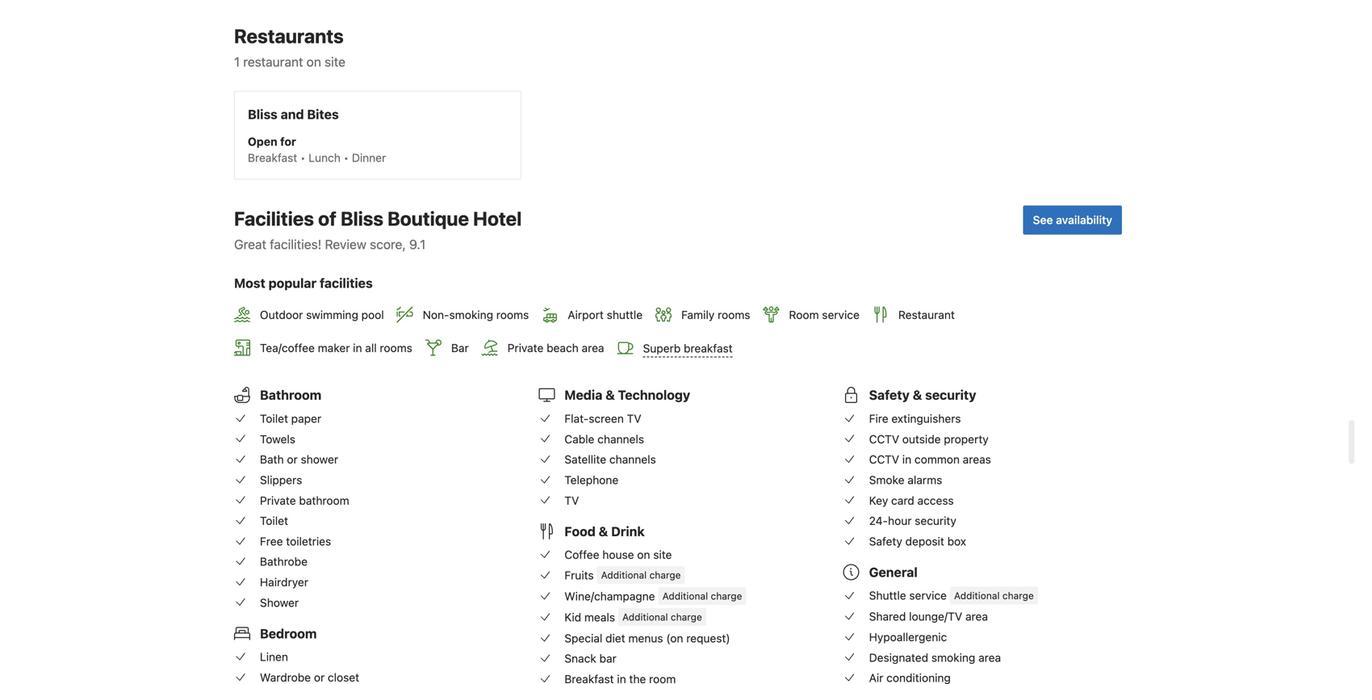 Task type: locate. For each thing, give the bounding box(es) containing it.
cctv outside property
[[870, 432, 989, 446]]

site down restaurants
[[325, 54, 346, 70]]

0 vertical spatial site
[[325, 54, 346, 70]]

service up shared lounge/tv area
[[910, 589, 947, 602]]

toilet up towels
[[260, 412, 288, 425]]

cctv
[[870, 432, 900, 446], [870, 453, 900, 466]]

1 vertical spatial private
[[260, 494, 296, 507]]

property
[[944, 432, 989, 446]]

security for 24-hour security
[[915, 514, 957, 527]]

0 horizontal spatial smoking
[[449, 308, 494, 321]]

• left lunch
[[300, 151, 306, 164]]

paper
[[291, 412, 322, 425]]

restaurants
[[234, 25, 344, 47]]

1 vertical spatial cctv
[[870, 453, 900, 466]]

private
[[508, 341, 544, 355], [260, 494, 296, 507]]

in up smoke alarms
[[903, 453, 912, 466]]

shared lounge/tv area
[[870, 610, 989, 623]]

additional up lounge/tv at bottom
[[955, 590, 1000, 601]]

wine/champagne additional charge
[[565, 589, 743, 603]]

1 horizontal spatial or
[[314, 671, 325, 684]]

0 vertical spatial bliss
[[248, 107, 278, 122]]

security down access at bottom right
[[915, 514, 957, 527]]

on right house
[[638, 548, 651, 561]]

0 vertical spatial service
[[822, 308, 860, 321]]

1 horizontal spatial site
[[654, 548, 672, 561]]

1
[[234, 54, 240, 70]]

fruits additional charge
[[565, 568, 681, 582]]

service for shuttle
[[910, 589, 947, 602]]

0 horizontal spatial rooms
[[380, 341, 413, 355]]

or right bath
[[287, 453, 298, 466]]

channels down cable channels
[[610, 453, 656, 466]]

0 horizontal spatial or
[[287, 453, 298, 466]]

cable
[[565, 432, 595, 446]]

safety
[[870, 387, 910, 403], [870, 535, 903, 548]]

1 vertical spatial in
[[903, 453, 912, 466]]

& up fire extinguishers at the right bottom
[[913, 387, 923, 403]]

menus
[[629, 631, 663, 645]]

hypoallergenic
[[870, 630, 948, 644]]

score,
[[370, 237, 406, 252]]

hour
[[888, 514, 912, 527]]

flat-
[[565, 412, 589, 425]]

bath
[[260, 453, 284, 466]]

see availability
[[1033, 213, 1113, 227]]

2 safety from the top
[[870, 535, 903, 548]]

snack bar
[[565, 652, 617, 665]]

cctv up "smoke"
[[870, 453, 900, 466]]

closet
[[328, 671, 360, 684]]

1 horizontal spatial private
[[508, 341, 544, 355]]

1 vertical spatial security
[[915, 514, 957, 527]]

0 horizontal spatial on
[[307, 54, 321, 70]]

review
[[325, 237, 367, 252]]

0 vertical spatial area
[[582, 341, 605, 355]]

1 toilet from the top
[[260, 412, 288, 425]]

cctv down fire
[[870, 432, 900, 446]]

• right lunch
[[344, 151, 349, 164]]

or
[[287, 453, 298, 466], [314, 671, 325, 684]]

wine/champagne
[[565, 589, 655, 603]]

charge
[[650, 569, 681, 581], [1003, 590, 1034, 601], [711, 590, 743, 602], [671, 611, 702, 623]]

2 vertical spatial area
[[979, 651, 1002, 664]]

private bathroom
[[260, 494, 349, 507]]

0 horizontal spatial site
[[325, 54, 346, 70]]

popular
[[269, 275, 317, 291]]

0 horizontal spatial tv
[[565, 494, 579, 507]]

2 toilet from the top
[[260, 514, 288, 527]]

1 horizontal spatial service
[[910, 589, 947, 602]]

2 cctv from the top
[[870, 453, 900, 466]]

private for private bathroom
[[260, 494, 296, 507]]

outdoor swimming pool
[[260, 308, 384, 321]]

satellite
[[565, 453, 607, 466]]

family
[[682, 308, 715, 321]]

& up screen
[[606, 387, 615, 403]]

additional inside wine/champagne additional charge
[[663, 590, 708, 602]]

general
[[870, 564, 918, 580]]

0 vertical spatial in
[[353, 341, 362, 355]]

in left all at the left of page
[[353, 341, 362, 355]]

0 horizontal spatial bliss
[[248, 107, 278, 122]]

family rooms
[[682, 308, 751, 321]]

additional up menus
[[623, 611, 668, 623]]

1 vertical spatial or
[[314, 671, 325, 684]]

or left closet
[[314, 671, 325, 684]]

toilet up free
[[260, 514, 288, 527]]

1 cctv from the top
[[870, 432, 900, 446]]

toilet paper
[[260, 412, 322, 425]]

2 horizontal spatial rooms
[[718, 308, 751, 321]]

0 vertical spatial cctv
[[870, 432, 900, 446]]

bliss and bites
[[248, 107, 339, 122]]

safety up fire
[[870, 387, 910, 403]]

additional up (on
[[663, 590, 708, 602]]

on down restaurants
[[307, 54, 321, 70]]

tv down telephone
[[565, 494, 579, 507]]

& for media
[[606, 387, 615, 403]]

0 horizontal spatial private
[[260, 494, 296, 507]]

charge inside fruits additional charge
[[650, 569, 681, 581]]

area for designated smoking area
[[979, 651, 1002, 664]]

tv down the media & technology
[[627, 412, 642, 425]]

bliss up "review"
[[341, 207, 384, 230]]

0 vertical spatial on
[[307, 54, 321, 70]]

flat-screen tv
[[565, 412, 642, 425]]

and
[[281, 107, 304, 122]]

1 vertical spatial service
[[910, 589, 947, 602]]

hairdryer
[[260, 575, 309, 589]]

safety down 24-
[[870, 535, 903, 548]]

& right food
[[599, 524, 608, 539]]

bathroom
[[260, 387, 322, 403]]

0 vertical spatial tv
[[627, 412, 642, 425]]

1 horizontal spatial tv
[[627, 412, 642, 425]]

1 vertical spatial bliss
[[341, 207, 384, 230]]

0 vertical spatial private
[[508, 341, 544, 355]]

service for room
[[822, 308, 860, 321]]

1 vertical spatial safety
[[870, 535, 903, 548]]

1 safety from the top
[[870, 387, 910, 403]]

availability
[[1057, 213, 1113, 227]]

pool
[[362, 308, 384, 321]]

area for private beach area
[[582, 341, 605, 355]]

non-
[[423, 308, 449, 321]]

coffee house on site
[[565, 548, 672, 561]]

dinner
[[352, 151, 386, 164]]

& for food
[[599, 524, 608, 539]]

special diet menus (on request)
[[565, 631, 731, 645]]

shuttle
[[870, 589, 907, 602]]

0 horizontal spatial •
[[300, 151, 306, 164]]

key
[[870, 494, 889, 507]]

bliss up 'open'
[[248, 107, 278, 122]]

service right the room
[[822, 308, 860, 321]]

in
[[353, 341, 362, 355], [903, 453, 912, 466]]

channels up satellite channels
[[598, 432, 645, 446]]

maker
[[318, 341, 350, 355]]

bedroom
[[260, 626, 317, 641]]

1 horizontal spatial smoking
[[932, 651, 976, 664]]

0 horizontal spatial service
[[822, 308, 860, 321]]

private left beach
[[508, 341, 544, 355]]

facilities!
[[270, 237, 322, 252]]

1 vertical spatial on
[[638, 548, 651, 561]]

outdoor
[[260, 308, 303, 321]]

1 horizontal spatial bliss
[[341, 207, 384, 230]]

private for private beach area
[[508, 341, 544, 355]]

additional inside kid meals additional charge
[[623, 611, 668, 623]]

24-hour security
[[870, 514, 957, 527]]

breakfast
[[248, 151, 297, 164]]

restaurant
[[243, 54, 303, 70]]

open for breakfast • lunch • dinner
[[248, 135, 386, 164]]

access
[[918, 494, 954, 507]]

of
[[318, 207, 337, 230]]

safety for safety & security
[[870, 387, 910, 403]]

private down slippers
[[260, 494, 296, 507]]

on
[[307, 54, 321, 70], [638, 548, 651, 561]]

smoking up bar
[[449, 308, 494, 321]]

1 horizontal spatial in
[[903, 453, 912, 466]]

channels for satellite channels
[[610, 453, 656, 466]]

0 vertical spatial security
[[926, 387, 977, 403]]

smoking down lounge/tv at bottom
[[932, 651, 976, 664]]

0 vertical spatial or
[[287, 453, 298, 466]]

rooms right the family
[[718, 308, 751, 321]]

site up wine/champagne additional charge
[[654, 548, 672, 561]]

security up extinguishers
[[926, 387, 977, 403]]

box
[[948, 535, 967, 548]]

breakfast
[[684, 342, 733, 355]]

1 horizontal spatial •
[[344, 151, 349, 164]]

0 vertical spatial smoking
[[449, 308, 494, 321]]

room service
[[789, 308, 860, 321]]

charge inside kid meals additional charge
[[671, 611, 702, 623]]

kid
[[565, 610, 582, 624]]

1 vertical spatial channels
[[610, 453, 656, 466]]

0 vertical spatial channels
[[598, 432, 645, 446]]

fire extinguishers
[[870, 412, 961, 425]]

kid meals additional charge
[[565, 610, 702, 624]]

rooms up private beach area
[[497, 308, 529, 321]]

1 vertical spatial tv
[[565, 494, 579, 507]]

additional down house
[[601, 569, 647, 581]]

deposit
[[906, 535, 945, 548]]

0 vertical spatial toilet
[[260, 412, 288, 425]]

tea/coffee maker in all rooms
[[260, 341, 413, 355]]

1 vertical spatial toilet
[[260, 514, 288, 527]]

0 vertical spatial safety
[[870, 387, 910, 403]]

1 vertical spatial smoking
[[932, 651, 976, 664]]

rooms right all at the left of page
[[380, 341, 413, 355]]

site inside restaurants 1 restaurant on site
[[325, 54, 346, 70]]

site
[[325, 54, 346, 70], [654, 548, 672, 561]]

1 vertical spatial area
[[966, 610, 989, 623]]

2 • from the left
[[344, 151, 349, 164]]

shower
[[260, 596, 299, 609]]

most
[[234, 275, 266, 291]]

safety for safety deposit box
[[870, 535, 903, 548]]



Task type: vqa. For each thing, say whether or not it's contained in the screenshot.
deposit
yes



Task type: describe. For each thing, give the bounding box(es) containing it.
coffee
[[565, 548, 600, 561]]

designated smoking area
[[870, 651, 1002, 664]]

lounge/tv
[[910, 610, 963, 623]]

card
[[892, 494, 915, 507]]

screen
[[589, 412, 624, 425]]

1 horizontal spatial rooms
[[497, 308, 529, 321]]

24-
[[870, 514, 888, 527]]

cctv in common areas
[[870, 453, 992, 466]]

toiletries
[[286, 535, 331, 548]]

1 • from the left
[[300, 151, 306, 164]]

media & technology
[[565, 387, 691, 403]]

additional inside shuttle service additional charge
[[955, 590, 1000, 601]]

safety & security
[[870, 387, 977, 403]]

facilities
[[320, 275, 373, 291]]

shuttle service additional charge
[[870, 589, 1034, 602]]

charge inside shuttle service additional charge
[[1003, 590, 1034, 601]]

restaurants 1 restaurant on site
[[234, 25, 346, 70]]

& for safety
[[913, 387, 923, 403]]

bathroom
[[299, 494, 349, 507]]

security for safety & security
[[926, 387, 977, 403]]

areas
[[963, 453, 992, 466]]

cctv for cctv outside property
[[870, 432, 900, 446]]

outside
[[903, 432, 941, 446]]

shower
[[301, 453, 338, 466]]

slippers
[[260, 473, 302, 487]]

media
[[565, 387, 603, 403]]

common
[[915, 453, 960, 466]]

bliss inside facilities of bliss boutique hotel great facilities! review score, 9.1
[[341, 207, 384, 230]]

see
[[1033, 213, 1054, 227]]

1 horizontal spatial on
[[638, 548, 651, 561]]

most popular facilities
[[234, 275, 373, 291]]

key card access
[[870, 494, 954, 507]]

superb breakfast
[[643, 342, 733, 355]]

towels
[[260, 432, 296, 446]]

toilet for toilet paper
[[260, 412, 288, 425]]

fruits
[[565, 568, 594, 582]]

wardrobe or closet
[[260, 671, 360, 684]]

linen
[[260, 650, 288, 664]]

bites
[[307, 107, 339, 122]]

smoking for designated
[[932, 651, 976, 664]]

safety deposit box
[[870, 535, 967, 548]]

diet
[[606, 631, 626, 645]]

technology
[[618, 387, 691, 403]]

on inside restaurants 1 restaurant on site
[[307, 54, 321, 70]]

free toiletries
[[260, 535, 331, 548]]

bath or shower
[[260, 453, 338, 466]]

or for bath
[[287, 453, 298, 466]]

food
[[565, 524, 596, 539]]

facilities
[[234, 207, 314, 230]]

alarms
[[908, 473, 943, 487]]

private beach area
[[508, 341, 605, 355]]

all
[[365, 341, 377, 355]]

additional inside fruits additional charge
[[601, 569, 647, 581]]

shuttle
[[607, 308, 643, 321]]

or for wardrobe
[[314, 671, 325, 684]]

cable channels
[[565, 432, 645, 446]]

special
[[565, 631, 603, 645]]

designated
[[870, 651, 929, 664]]

area for shared lounge/tv area
[[966, 610, 989, 623]]

toilet for toilet
[[260, 514, 288, 527]]

1 vertical spatial site
[[654, 548, 672, 561]]

telephone
[[565, 473, 619, 487]]

tea/coffee
[[260, 341, 315, 355]]

smoking for non-
[[449, 308, 494, 321]]

airport
[[568, 308, 604, 321]]

meals
[[585, 610, 615, 624]]

food & drink
[[565, 524, 645, 539]]

lunch
[[309, 151, 341, 164]]

airport shuttle
[[568, 308, 643, 321]]

restaurant
[[899, 308, 955, 321]]

shared
[[870, 610, 906, 623]]

for
[[280, 135, 296, 148]]

see availability button
[[1024, 206, 1123, 235]]

open
[[248, 135, 278, 148]]

boutique
[[388, 207, 469, 230]]

great
[[234, 237, 267, 252]]

hotel
[[473, 207, 522, 230]]

0 horizontal spatial in
[[353, 341, 362, 355]]

beach
[[547, 341, 579, 355]]

cctv for cctv in common areas
[[870, 453, 900, 466]]

superb
[[643, 342, 681, 355]]

swimming
[[306, 308, 359, 321]]

charge inside wine/champagne additional charge
[[711, 590, 743, 602]]

wardrobe
[[260, 671, 311, 684]]

channels for cable channels
[[598, 432, 645, 446]]

non-smoking rooms
[[423, 308, 529, 321]]

snack
[[565, 652, 597, 665]]

(on
[[667, 631, 684, 645]]

facilities of bliss boutique hotel great facilities! review score, 9.1
[[234, 207, 522, 252]]

free
[[260, 535, 283, 548]]

bar
[[600, 652, 617, 665]]

bathrobe
[[260, 555, 308, 568]]

bar
[[451, 341, 469, 355]]



